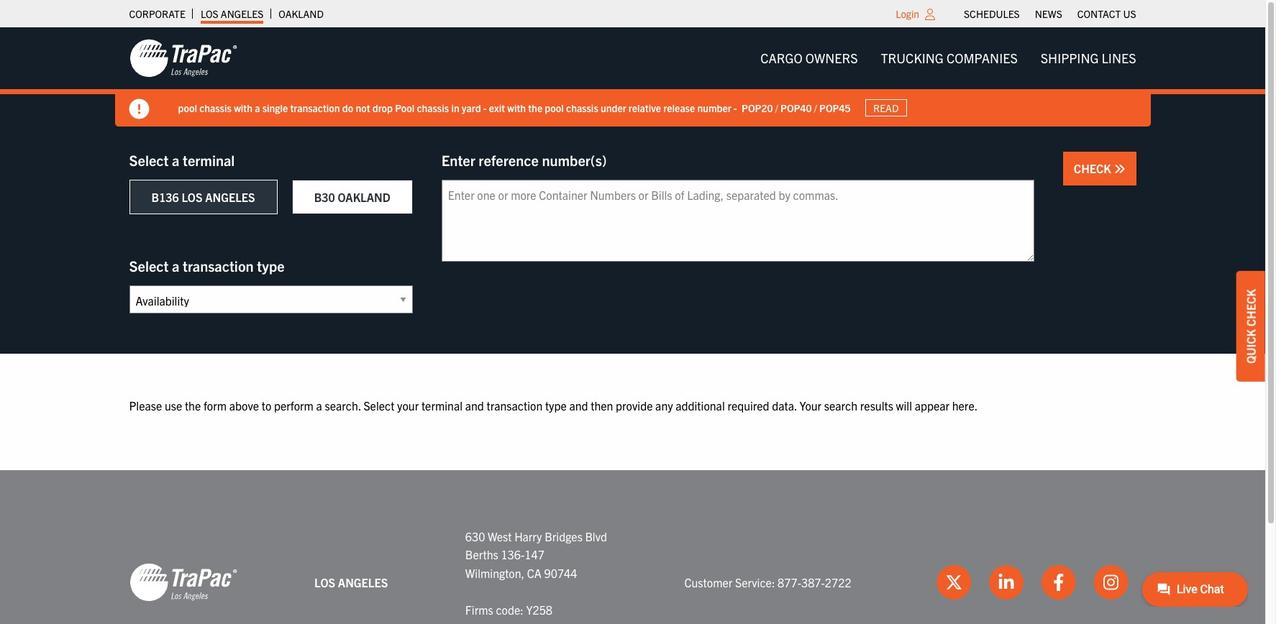 Task type: locate. For each thing, give the bounding box(es) containing it.
release
[[664, 101, 695, 114]]

search
[[824, 399, 858, 413]]

menu bar down light image
[[749, 44, 1148, 73]]

1 vertical spatial angeles
[[205, 190, 255, 204]]

with right the exit
[[507, 101, 526, 114]]

menu bar up shipping
[[957, 4, 1144, 24]]

0 vertical spatial the
[[528, 101, 543, 114]]

will
[[896, 399, 912, 413]]

oakland right los angeles link
[[279, 7, 324, 20]]

1 horizontal spatial and
[[569, 399, 588, 413]]

transaction
[[290, 101, 340, 114], [183, 257, 254, 275], [487, 399, 543, 413]]

0 horizontal spatial oakland
[[279, 7, 324, 20]]

1 horizontal spatial terminal
[[422, 399, 463, 413]]

0 horizontal spatial solid image
[[129, 99, 149, 119]]

select
[[129, 151, 169, 169], [129, 257, 169, 275], [364, 399, 395, 413]]

0 vertical spatial solid image
[[129, 99, 149, 119]]

los angeles image
[[129, 38, 237, 78], [129, 563, 237, 603]]

2 vertical spatial los
[[314, 575, 335, 590]]

enter reference number(s)
[[442, 151, 607, 169]]

0 horizontal spatial chassis
[[199, 101, 232, 114]]

1 vertical spatial solid image
[[1114, 163, 1126, 175]]

a
[[255, 101, 260, 114], [172, 151, 179, 169], [172, 257, 179, 275], [316, 399, 322, 413]]

select left your
[[364, 399, 395, 413]]

corporate
[[129, 7, 186, 20]]

1 horizontal spatial -
[[734, 101, 737, 114]]

select up b136
[[129, 151, 169, 169]]

drop
[[372, 101, 393, 114]]

630
[[465, 529, 485, 544]]

0 vertical spatial terminal
[[183, 151, 235, 169]]

0 horizontal spatial check
[[1074, 161, 1114, 176]]

1 horizontal spatial pool
[[545, 101, 564, 114]]

west
[[488, 529, 512, 544]]

1 horizontal spatial los angeles
[[314, 575, 388, 590]]

- left the exit
[[483, 101, 487, 114]]

check inside button
[[1074, 161, 1114, 176]]

pool up number(s)
[[545, 101, 564, 114]]

select down b136
[[129, 257, 169, 275]]

lines
[[1102, 50, 1136, 66]]

Enter reference number(s) text field
[[442, 180, 1034, 262]]

quick
[[1244, 329, 1258, 364]]

1 vertical spatial the
[[185, 399, 201, 413]]

ca
[[527, 566, 542, 580]]

angeles
[[221, 7, 264, 20], [205, 190, 255, 204], [338, 575, 388, 590]]

3 chassis from the left
[[566, 101, 598, 114]]

los
[[201, 7, 218, 20], [182, 190, 203, 204], [314, 575, 335, 590]]

oakland link
[[279, 4, 324, 24]]

blvd
[[585, 529, 607, 544]]

type
[[257, 257, 285, 275], [545, 399, 567, 413]]

owners
[[806, 50, 858, 66]]

1 vertical spatial transaction
[[183, 257, 254, 275]]

0 horizontal spatial with
[[234, 101, 252, 114]]

0 horizontal spatial los angeles
[[201, 7, 264, 20]]

1 vertical spatial los angeles image
[[129, 563, 237, 603]]

0 vertical spatial type
[[257, 257, 285, 275]]

solid image
[[129, 99, 149, 119], [1114, 163, 1126, 175]]

0 vertical spatial los angeles
[[201, 7, 264, 20]]

schedules link
[[964, 4, 1020, 24]]

1 horizontal spatial transaction
[[290, 101, 340, 114]]

footer
[[0, 470, 1266, 624]]

please
[[129, 399, 162, 413]]

0 vertical spatial transaction
[[290, 101, 340, 114]]

/ left pop40
[[775, 101, 778, 114]]

the right use
[[185, 399, 201, 413]]

0 vertical spatial oakland
[[279, 7, 324, 20]]

a left single
[[255, 101, 260, 114]]

1 horizontal spatial solid image
[[1114, 163, 1126, 175]]

0 vertical spatial los
[[201, 7, 218, 20]]

0 vertical spatial check
[[1074, 161, 1114, 176]]

chassis left in
[[417, 101, 449, 114]]

1 horizontal spatial chassis
[[417, 101, 449, 114]]

2 horizontal spatial chassis
[[566, 101, 598, 114]]

pool chassis with a single transaction  do not drop pool chassis in yard -  exit with the pool chassis under relative release number -  pop20 / pop40 / pop45
[[178, 101, 851, 114]]

and left then
[[569, 399, 588, 413]]

results
[[860, 399, 893, 413]]

0 horizontal spatial -
[[483, 101, 487, 114]]

2 los angeles image from the top
[[129, 563, 237, 603]]

1 vertical spatial los angeles
[[314, 575, 388, 590]]

do
[[342, 101, 353, 114]]

1 vertical spatial type
[[545, 399, 567, 413]]

menu bar
[[957, 4, 1144, 24], [749, 44, 1148, 73]]

quick check
[[1244, 289, 1258, 364]]

trucking companies link
[[869, 44, 1029, 73]]

0 horizontal spatial type
[[257, 257, 285, 275]]

0 vertical spatial menu bar
[[957, 4, 1144, 24]]

1 vertical spatial select
[[129, 257, 169, 275]]

pop40
[[781, 101, 812, 114]]

1 horizontal spatial oakland
[[338, 190, 390, 204]]

additional
[[676, 399, 725, 413]]

2722
[[825, 575, 852, 590]]

firms
[[465, 603, 493, 617]]

news
[[1035, 7, 1062, 20]]

firms code:  y258
[[465, 603, 553, 617]]

0 horizontal spatial pool
[[178, 101, 197, 114]]

1 vertical spatial check
[[1244, 289, 1258, 327]]

1 horizontal spatial check
[[1244, 289, 1258, 327]]

1 vertical spatial menu bar
[[749, 44, 1148, 73]]

footer containing 630 west harry bridges blvd
[[0, 470, 1266, 624]]

1 / from the left
[[775, 101, 778, 114]]

1 horizontal spatial with
[[507, 101, 526, 114]]

chassis
[[199, 101, 232, 114], [417, 101, 449, 114], [566, 101, 598, 114]]

banner
[[0, 27, 1276, 127]]

with left single
[[234, 101, 252, 114]]

chassis left the under
[[566, 101, 598, 114]]

2 with from the left
[[507, 101, 526, 114]]

1 los angeles image from the top
[[129, 38, 237, 78]]

pool up select a terminal
[[178, 101, 197, 114]]

oakland right b30 on the left of the page
[[338, 190, 390, 204]]

service:
[[735, 575, 775, 590]]

select for select a terminal
[[129, 151, 169, 169]]

perform
[[274, 399, 314, 413]]

los angeles
[[201, 7, 264, 20], [314, 575, 388, 590]]

1 horizontal spatial /
[[814, 101, 817, 114]]

chassis left single
[[199, 101, 232, 114]]

/
[[775, 101, 778, 114], [814, 101, 817, 114]]

2 horizontal spatial transaction
[[487, 399, 543, 413]]

1 vertical spatial los
[[182, 190, 203, 204]]

terminal up b136 los angeles
[[183, 151, 235, 169]]

cargo owners
[[761, 50, 858, 66]]

0 vertical spatial select
[[129, 151, 169, 169]]

menu bar containing schedules
[[957, 4, 1144, 24]]

news link
[[1035, 4, 1062, 24]]

number(s)
[[542, 151, 607, 169]]

terminal right your
[[422, 399, 463, 413]]

-
[[483, 101, 487, 114], [734, 101, 737, 114]]

2 vertical spatial angeles
[[338, 575, 388, 590]]

and right your
[[465, 399, 484, 413]]

0 horizontal spatial and
[[465, 399, 484, 413]]

banner containing cargo owners
[[0, 27, 1276, 127]]

/ left pop45
[[814, 101, 817, 114]]

and
[[465, 399, 484, 413], [569, 399, 588, 413]]

the
[[528, 101, 543, 114], [185, 399, 201, 413]]

0 vertical spatial los angeles image
[[129, 38, 237, 78]]

quick check link
[[1237, 271, 1266, 382]]

1 pool from the left
[[178, 101, 197, 114]]

0 horizontal spatial /
[[775, 101, 778, 114]]

0 horizontal spatial transaction
[[183, 257, 254, 275]]

- right number
[[734, 101, 737, 114]]

1 horizontal spatial type
[[545, 399, 567, 413]]

los angeles link
[[201, 4, 264, 24]]

cargo owners link
[[749, 44, 869, 73]]

0 horizontal spatial terminal
[[183, 151, 235, 169]]

login
[[896, 7, 920, 20]]

shipping lines
[[1041, 50, 1136, 66]]

the right the exit
[[528, 101, 543, 114]]

terminal
[[183, 151, 235, 169], [422, 399, 463, 413]]

oakland
[[279, 7, 324, 20], [338, 190, 390, 204]]



Task type: vqa. For each thing, say whether or not it's contained in the screenshot.
LEGAL
no



Task type: describe. For each thing, give the bounding box(es) containing it.
pool
[[395, 101, 415, 114]]

corporate link
[[129, 4, 186, 24]]

2 vertical spatial transaction
[[487, 399, 543, 413]]

reference
[[479, 151, 539, 169]]

then
[[591, 399, 613, 413]]

menu bar containing cargo owners
[[749, 44, 1148, 73]]

y258
[[526, 603, 553, 617]]

b136
[[151, 190, 179, 204]]

use
[[165, 399, 182, 413]]

above
[[229, 399, 259, 413]]

appear
[[915, 399, 950, 413]]

trucking companies
[[881, 50, 1018, 66]]

a up b136
[[172, 151, 179, 169]]

1 chassis from the left
[[199, 101, 232, 114]]

a down b136
[[172, 257, 179, 275]]

exit
[[489, 101, 505, 114]]

read link
[[865, 99, 907, 117]]

147
[[525, 548, 545, 562]]

pop45
[[819, 101, 851, 114]]

wilmington,
[[465, 566, 525, 580]]

single
[[262, 101, 288, 114]]

read
[[873, 101, 899, 114]]

2 / from the left
[[814, 101, 817, 114]]

any
[[655, 399, 673, 413]]

136-
[[501, 548, 525, 562]]

number
[[697, 101, 731, 114]]

shipping lines link
[[1029, 44, 1148, 73]]

login link
[[896, 7, 920, 20]]

cargo
[[761, 50, 803, 66]]

2 chassis from the left
[[417, 101, 449, 114]]

relative
[[629, 101, 661, 114]]

to
[[262, 399, 271, 413]]

1 vertical spatial terminal
[[422, 399, 463, 413]]

877-
[[778, 575, 801, 590]]

contact
[[1078, 7, 1121, 20]]

select a transaction type
[[129, 257, 285, 275]]

a left "search."
[[316, 399, 322, 413]]

b136 los angeles
[[151, 190, 255, 204]]

b30 oakland
[[314, 190, 390, 204]]

387-
[[801, 575, 825, 590]]

2 pool from the left
[[545, 101, 564, 114]]

select a terminal
[[129, 151, 235, 169]]

2 vertical spatial select
[[364, 399, 395, 413]]

code:
[[496, 603, 524, 617]]

1 with from the left
[[234, 101, 252, 114]]

customer
[[685, 575, 733, 590]]

required
[[728, 399, 770, 413]]

here.
[[952, 399, 978, 413]]

yard
[[462, 101, 481, 114]]

companies
[[947, 50, 1018, 66]]

solid image inside check button
[[1114, 163, 1126, 175]]

your
[[397, 399, 419, 413]]

provide
[[616, 399, 653, 413]]

pop20
[[742, 101, 773, 114]]

your
[[800, 399, 822, 413]]

1 vertical spatial oakland
[[338, 190, 390, 204]]

enter
[[442, 151, 475, 169]]

shipping
[[1041, 50, 1099, 66]]

light image
[[925, 9, 935, 20]]

1 - from the left
[[483, 101, 487, 114]]

in
[[451, 101, 459, 114]]

2 - from the left
[[734, 101, 737, 114]]

1 and from the left
[[465, 399, 484, 413]]

harry
[[515, 529, 542, 544]]

0 horizontal spatial the
[[185, 399, 201, 413]]

under
[[601, 101, 626, 114]]

search.
[[325, 399, 361, 413]]

customer service: 877-387-2722
[[685, 575, 852, 590]]

1 horizontal spatial the
[[528, 101, 543, 114]]

contact us
[[1078, 7, 1136, 20]]

please use the form above to perform a search. select your terminal and transaction type and then provide any additional required data. your search results will appear here.
[[129, 399, 978, 413]]

2 and from the left
[[569, 399, 588, 413]]

90744
[[544, 566, 577, 580]]

schedules
[[964, 7, 1020, 20]]

0 vertical spatial angeles
[[221, 7, 264, 20]]

not
[[356, 101, 370, 114]]

data.
[[772, 399, 797, 413]]

trucking
[[881, 50, 944, 66]]

us
[[1123, 7, 1136, 20]]

berths
[[465, 548, 498, 562]]

bridges
[[545, 529, 583, 544]]

select for select a transaction type
[[129, 257, 169, 275]]

630 west harry bridges blvd berths 136-147 wilmington, ca 90744
[[465, 529, 607, 580]]

check button
[[1063, 152, 1136, 186]]

contact us link
[[1078, 4, 1136, 24]]

form
[[204, 399, 227, 413]]

b30
[[314, 190, 335, 204]]



